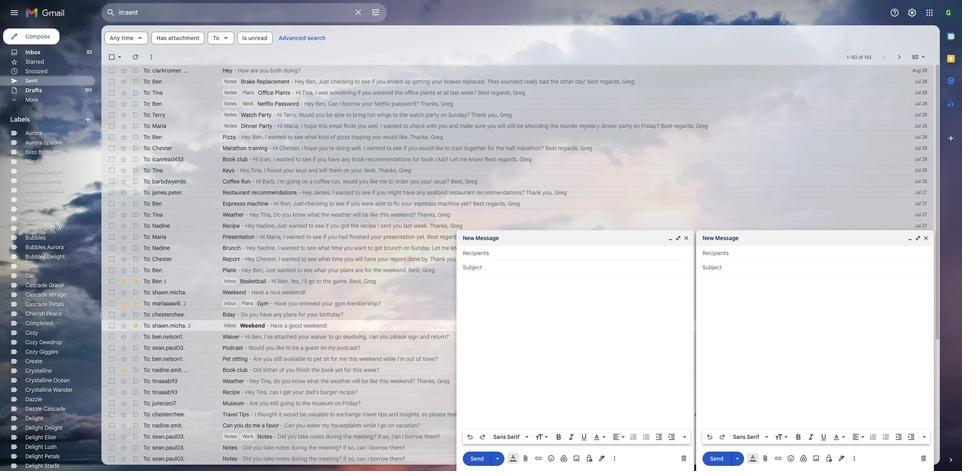 Task type: describe. For each thing, give the bounding box(es) containing it.
0 horizontal spatial let
[[432, 245, 441, 252]]

and left the 'left'
[[309, 167, 318, 174]]

on right them at left top
[[344, 167, 350, 174]]

on left vacation?
[[388, 422, 395, 429]]

your up guest in the left of the page
[[298, 333, 310, 341]]

delight elixir
[[25, 434, 56, 441]]

podcast
[[223, 345, 243, 352]]

1 netflix from the left
[[258, 100, 274, 107]]

so, for did you take notes during the meeting? if so, can i borrow them?
[[348, 445, 356, 452]]

27 for plans - hey ben, just wanted to see what your plans are for the weekend. best, greg
[[923, 267, 928, 273]]

10 to: from the top
[[144, 167, 151, 174]]

0 horizontal spatial please
[[390, 333, 407, 341]]

4 to: from the top
[[144, 100, 151, 107]]

send button for redo ‪(⌘y)‬ icon
[[463, 452, 492, 466]]

3 28 from the top
[[923, 90, 928, 96]]

dazzle cascade
[[25, 406, 66, 413]]

either
[[263, 367, 278, 374]]

petals for cascade petals
[[49, 301, 64, 308]]

your up game.
[[328, 267, 339, 274]]

a left good
[[285, 322, 288, 330]]

plants
[[275, 89, 291, 96]]

6 to: from the top
[[144, 123, 151, 130]]

1 to: ben from the top
[[144, 78, 162, 85]]

insert emoji ‪(⌘⇧2)‬ image
[[788, 455, 795, 463]]

1 travel from the left
[[363, 411, 377, 418]]

would right run, on the left top of page
[[343, 178, 358, 185]]

main menu image
[[10, 8, 19, 17]]

the down houseplants
[[344, 433, 352, 441]]

0 vertical spatial recommendations
[[366, 156, 412, 163]]

bold ‪(⌘b)‬ image for italic ‪(⌘i)‬ image
[[555, 433, 563, 441]]

subject field for 'message body' 'text box' inside dialog
[[463, 264, 688, 272]]

0 horizontal spatial book
[[321, 367, 334, 374]]

1 vertical spatial still
[[274, 356, 282, 363]]

to: clarkrunner. ...
[[144, 67, 188, 74]]

insert photo image for insert files using drive icon
[[813, 455, 821, 463]]

report - hey chester, i wanted to see what time you will have your report done by. thank you, greg
[[223, 256, 471, 263]]

have left making
[[584, 411, 596, 418]]

0 vertical spatial during
[[326, 433, 342, 441]]

1 vertical spatial maria,
[[267, 234, 282, 241]]

order
[[395, 178, 409, 185]]

1 horizontal spatial while
[[383, 356, 396, 363]]

nadine, for just
[[257, 222, 276, 230]]

will right the sure
[[498, 123, 506, 130]]

dinner
[[241, 123, 258, 130]]

4 row from the top
[[102, 98, 934, 109]]

day!
[[576, 78, 586, 85]]

sit
[[324, 356, 330, 363]]

2 jun from the top
[[914, 434, 922, 440]]

james.peter.
[[152, 189, 183, 196]]

marathon
[[223, 145, 247, 152]]

like.
[[399, 134, 409, 141]]

6 ben from the top
[[152, 278, 162, 285]]

1
[[847, 54, 849, 60]]

0 vertical spatial take
[[298, 433, 309, 441]]

6 jul from the top
[[915, 134, 922, 140]]

1 jun 28 from the top
[[914, 423, 928, 429]]

1 to: from the top
[[144, 67, 151, 74]]

blissful tranquil
[[25, 187, 65, 194]]

the left murder
[[550, 123, 559, 130]]

game.
[[333, 278, 348, 285]]

delight for delight delight
[[25, 425, 43, 432]]

of right 50
[[859, 54, 864, 60]]

for right together
[[488, 145, 495, 152]]

hi left ican,
[[253, 156, 258, 163]]

the up 'burger'
[[321, 378, 329, 385]]

2 sean.paul03. from the top
[[152, 433, 185, 441]]

insert emoji ‪(⌘⇧2)‬ image
[[548, 455, 556, 463]]

crystalline link
[[25, 368, 52, 375]]

2 ben from the top
[[152, 100, 162, 107]]

insert files using drive image
[[800, 455, 808, 463]]

delight starlit
[[25, 463, 59, 470]]

tinaaab93 for weather
[[152, 378, 177, 385]]

plans for office
[[243, 90, 254, 96]]

the down water
[[309, 456, 317, 463]]

found
[[267, 167, 282, 174]]

inbox inside inbox weekend - have a good weekend!
[[224, 323, 236, 329]]

brake
[[241, 78, 255, 85]]

1 horizontal spatial would
[[299, 111, 314, 119]]

desk.
[[364, 167, 377, 174]]

0 vertical spatial notes - did you take notes during the meeting? if so, can i borrow them?
[[258, 433, 440, 441]]

mystery
[[580, 123, 600, 130]]

create link
[[25, 358, 42, 365]]

tina, for do
[[261, 211, 272, 218]]

during for did you take notes during the meeting? if so, can i borrow them?
[[291, 456, 307, 463]]

on right dinner
[[634, 123, 640, 130]]

0 vertical spatial if
[[378, 433, 382, 441]]

sans for redo ‪(⌘y)‬ icon
[[494, 434, 506, 441]]

delight for delight link at left bottom
[[25, 415, 43, 422]]

1 vertical spatial did
[[243, 456, 252, 463]]

hey for hey tina, can i get your dad's burger recipe?
[[245, 389, 255, 396]]

notes inside notes watch party - hi terry, would you be able to bring hot wings to the watch party on sunday? thank you, greg
[[224, 112, 237, 118]]

13 to: from the top
[[144, 200, 151, 207]]

indent less ‪(⌘[)‬ image for bulleted list ‪(⌘⇧8)‬ icon for numbered list ‪(⌘⇧7)‬ icon
[[655, 433, 663, 441]]

your down brunch
[[378, 256, 389, 263]]

1 vertical spatial please
[[430, 411, 446, 418]]

0 vertical spatial week?
[[461, 89, 477, 96]]

bubbles for delight
[[25, 253, 46, 261]]

2 horizontal spatial recommendations
[[527, 411, 572, 418]]

hi right waiver
[[245, 333, 250, 341]]

1 28 from the top
[[923, 67, 928, 73]]

sure
[[475, 123, 486, 130]]

dazzle for dazzle cascade
[[25, 406, 42, 413]]

the down the ended
[[395, 89, 403, 96]]

7 row from the top
[[102, 132, 934, 143]]

0 vertical spatial well.
[[368, 123, 379, 130]]

4 jul 28 from the top
[[915, 112, 928, 118]]

sent
[[381, 222, 392, 230]]

24 to: from the top
[[144, 322, 151, 329]]

hey for hey tina, do you know what the weather will be like this weekend? thanks, greg
[[250, 211, 259, 218]]

2 horizontal spatial book
[[421, 156, 434, 163]]

2 to: sean.paul03. from the top
[[144, 433, 185, 441]]

13 28 from the top
[[923, 434, 928, 440]]

bulleted list ‪(⌘⇧8)‬ image for numbered list ‪(⌘⇧7)‬ icon
[[643, 433, 651, 441]]

attached
[[274, 333, 297, 341]]

1 horizontal spatial do
[[274, 378, 280, 385]]

like down weekend
[[370, 378, 378, 385]]

0 horizontal spatial able
[[334, 111, 345, 119]]

crystalline ocean link
[[25, 377, 70, 384]]

31 row from the top
[[102, 398, 934, 409]]

barb,
[[263, 178, 276, 185]]

1 vertical spatial are
[[250, 400, 258, 407]]

0 horizontal spatial well.
[[351, 145, 363, 152]]

your up museum - are you still going to the museum on friday?
[[293, 389, 304, 396]]

tinaaab93 for recipe
[[152, 389, 177, 396]]

10 row from the top
[[102, 165, 934, 176]]

more formatting options image
[[921, 433, 929, 441]]

more formatting options image
[[681, 433, 689, 441]]

were
[[362, 200, 374, 207]]

11 to: from the top
[[144, 178, 151, 185]]

plans - hey ben, just wanted to see what your plans are for the weekend. best, greg
[[223, 267, 435, 274]]

recipe
[[361, 222, 377, 230]]

143
[[865, 54, 872, 60]]

1 vertical spatial friday?
[[343, 400, 361, 407]]

19 row from the top
[[102, 265, 934, 276]]

the down plans - hey ben, just wanted to see what your plans are for the weekend. best, greg at bottom
[[323, 278, 331, 285]]

33 to: from the top
[[144, 422, 151, 429]]

0 horizontal spatial get
[[283, 389, 292, 396]]

new message
[[703, 235, 739, 242]]

2 jun 28 from the top
[[914, 434, 928, 440]]

like up the "club?"
[[435, 145, 444, 152]]

36 row from the top
[[102, 454, 934, 465]]

free
[[458, 411, 468, 418]]

0 horizontal spatial can
[[223, 422, 233, 429]]

discard draft ‪(⌘⇧d)‬ image
[[680, 455, 688, 463]]

1 horizontal spatial plans
[[341, 267, 354, 274]]

on left sunday?
[[441, 111, 447, 119]]

bubbles for aurora
[[25, 244, 46, 251]]

waiver
[[223, 333, 240, 341]]

27 for restaurant recommendations - hey james, i wanted to see if you might have any seafood restaurant recommendations? thank you, greg
[[923, 190, 928, 195]]

cascade for cascade petals
[[25, 301, 47, 308]]

0 vertical spatial chester,
[[279, 145, 300, 152]]

what for pizza
[[305, 134, 317, 141]]

on up done on the bottom left of page
[[404, 245, 410, 252]]

2 vertical spatial still
[[270, 400, 279, 407]]

9 jul 28 from the top
[[915, 167, 928, 173]]

2 vertical spatial go
[[381, 422, 387, 429]]

pet sitting - are you still available to pet sit for me this weekend while i'm out of town?
[[223, 356, 438, 363]]

1 vertical spatial are
[[355, 267, 364, 274]]

your up the coffee run - hi barb, i'm going on a coffee run, would you like me to order you your usual? best, greg
[[351, 167, 362, 174]]

2 horizontal spatial can
[[328, 100, 338, 107]]

1 cell from the top
[[906, 289, 934, 297]]

the down "dad's" at left
[[302, 400, 311, 407]]

1 machine from the left
[[247, 200, 269, 207]]

4 jul from the top
[[915, 112, 922, 118]]

be up available
[[293, 345, 299, 352]]

0 vertical spatial maria,
[[284, 123, 300, 130]]

older image
[[896, 53, 904, 61]]

0 vertical spatial hope
[[304, 123, 317, 130]]

work for notes
[[243, 434, 254, 440]]

them? for did you take notes during the meeting? if so, can i borrow them?
[[390, 445, 406, 452]]

me up yet
[[339, 356, 347, 363]]

0 vertical spatial get
[[375, 245, 383, 252]]

serif for redo ‪(⌘y)‬ image at the right of page
[[747, 434, 760, 441]]

have down "gym"
[[260, 311, 272, 318]]

thanks, down "town?"
[[417, 378, 436, 385]]

1 horizontal spatial i'm
[[398, 356, 405, 363]]

0 horizontal spatial do
[[245, 422, 251, 429]]

guest
[[305, 345, 319, 352]]

if up netflix password - hey ben, can i borrow your netflix password? thanks, greg
[[358, 89, 361, 96]]

4 28 from the top
[[923, 101, 928, 107]]

burger
[[321, 389, 338, 396]]

8 28 from the top
[[923, 145, 928, 151]]

0 horizontal spatial i'm
[[278, 178, 285, 185]]

0 horizontal spatial recommendations
[[252, 189, 297, 196]]

7 to: from the top
[[144, 134, 151, 141]]

26 row from the top
[[102, 343, 934, 354]]

notes inside notes dinner party - hi maria, i hope this email finds you well. i wanted to check with you and make sure you will still be attending the murder mystery dinner party on friday? best regards, greg
[[224, 123, 237, 129]]

0 vertical spatial going
[[286, 178, 300, 185]]

and right tips
[[389, 411, 398, 418]]

17 jul from the top
[[915, 256, 922, 262]]

9 28 from the top
[[923, 156, 928, 162]]

would right it on the bottom left
[[284, 411, 299, 418]]

2 row from the top
[[102, 76, 934, 87]]

dazzle link
[[25, 396, 42, 403]]

espresso
[[414, 200, 437, 207]]

have up them at left top
[[328, 156, 340, 163]]

them
[[329, 167, 342, 174]]

sans serif for sans serif "option" in the dialog
[[494, 434, 520, 441]]

birthday?
[[320, 311, 344, 318]]

coffee
[[314, 178, 330, 185]]

finish
[[297, 367, 310, 374]]

chester for report - hey chester, i wanted to see what time you will have your report done by. thank you, greg
[[152, 256, 172, 263]]

16 to: from the top
[[144, 234, 151, 241]]

0 vertical spatial weekend
[[223, 289, 246, 296]]

0 vertical spatial still
[[507, 123, 516, 130]]

inbox up bday
[[224, 301, 236, 307]]

1 tina from the top
[[152, 89, 163, 96]]

to: ben for plans
[[144, 267, 162, 274]]

0 vertical spatial weekend!
[[282, 289, 306, 296]]

ended
[[387, 78, 403, 85]]

ben.nelson1. for pet sitting - are you still available to pet sit for me this weekend while i'm out of town?
[[152, 356, 183, 363]]

numbered list ‪(⌘⇧7)‬ image
[[630, 433, 638, 441]]

delight down the bubbles aurora
[[47, 253, 65, 261]]

like down espresso machine - hi ben, just checking to see if you were able to fix your espresso machine yet? best regards, greg
[[370, 211, 379, 218]]

1 bubbles from the top
[[25, 234, 46, 241]]

9 to: from the top
[[144, 156, 151, 163]]

clear search image
[[351, 4, 366, 20]]

0 horizontal spatial know!
[[451, 245, 466, 252]]

for right sit
[[331, 356, 338, 363]]

museum - are you still going to the museum on friday?
[[223, 400, 361, 407]]

have down order
[[403, 189, 415, 196]]

more send options image for send button inside the dialog
[[494, 455, 502, 463]]

delight petals
[[25, 453, 60, 460]]

tina, left was
[[302, 89, 314, 96]]

hi down password
[[278, 123, 283, 130]]

for left making
[[598, 411, 605, 418]]

cherish
[[25, 310, 45, 318]]

attachment
[[168, 34, 200, 42]]

25 row from the top
[[102, 331, 934, 343]]

car link
[[25, 272, 34, 280]]

30 to: from the top
[[144, 389, 151, 396]]

2 vertical spatial have
[[271, 322, 283, 330]]

16 row from the top
[[102, 232, 934, 243]]

indent more ‪(⌘])‬ image for more formatting options image
[[908, 433, 916, 441]]

11 jul from the top
[[915, 190, 922, 195]]

cascade mirage
[[25, 291, 66, 299]]

marathon training - hi chester, i hope you're doing well. i wanted to see if you would like to train together for the half marathon? best regards, greg
[[223, 145, 593, 152]]

your up notes watch party - hi terry, would you be able to bring hot wings to the watch party on sunday? thank you, greg
[[362, 100, 373, 107]]

office
[[405, 89, 419, 96]]

bring
[[353, 111, 366, 119]]

how
[[238, 67, 249, 74]]

your up brunch - hey nadine, i wanted to see what time you want to get brunch on sunday. let me know! best regards, greg
[[371, 234, 382, 241]]

any up inbox weekend - have a good weekend!
[[273, 311, 282, 318]]

the left weekend.
[[373, 267, 382, 274]]

inbox inside 'labels' navigation
[[25, 49, 40, 56]]

11 row from the top
[[102, 176, 934, 187]]

1 vertical spatial weekend
[[240, 322, 265, 330]]

0 horizontal spatial party
[[426, 111, 440, 119]]

0 vertical spatial let
[[450, 156, 458, 163]]

time for brunch
[[332, 245, 343, 252]]

8 jul 28 from the top
[[915, 156, 928, 162]]

32 to: from the top
[[144, 411, 151, 418]]

8 to: from the top
[[144, 145, 151, 152]]

0 vertical spatial are
[[253, 356, 262, 363]]

lush
[[45, 444, 57, 451]]

have down brunch - hey nadine, i wanted to see what time you want to get brunch on sunday. let me know! best regards, greg
[[364, 256, 376, 263]]

insert photo image for insert files using drive image at the bottom right of the page
[[573, 455, 581, 463]]

undo ‪(⌘z)‬ image
[[706, 433, 714, 441]]

weather for do
[[331, 378, 351, 385]]

nadine.smit. for to: nadine.smit.
[[152, 422, 183, 429]]

1 vertical spatial blossom
[[25, 196, 47, 203]]

your right fix
[[401, 200, 413, 207]]

me down thought
[[253, 422, 261, 429]]

brunch
[[223, 245, 241, 252]]

2 horizontal spatial best,
[[451, 178, 464, 185]]

for right yet
[[344, 367, 352, 374]]

what for want
[[318, 245, 330, 252]]

and down sunday?
[[449, 123, 459, 130]]

me up restaurant recommendations - hey james, i wanted to see if you might have any seafood restaurant recommendations? thank you, greg
[[380, 178, 387, 185]]

0 vertical spatial out
[[407, 356, 415, 363]]

a left nice
[[266, 289, 269, 296]]

crystalline wander
[[25, 387, 73, 394]]

2 for shawn.micha.
[[188, 323, 191, 329]]

15 jul from the top
[[915, 234, 922, 240]]

the down password?
[[400, 111, 408, 119]]

will up recipe?
[[353, 378, 361, 385]]

delight delight
[[25, 425, 62, 432]]

bubbles delight link
[[25, 253, 65, 261]]

message body text field for italic ‪(⌘i)‬ image
[[463, 279, 688, 428]]

pet
[[314, 356, 322, 363]]

0 vertical spatial so,
[[383, 433, 390, 441]]

for down brunch - hey nadine, i wanted to see what time you want to get brunch on sunday. let me know! best regards, greg
[[365, 267, 372, 274]]

bubbles aurora link
[[25, 244, 64, 251]]

1 vertical spatial plans
[[223, 267, 236, 274]]

hey for hey ben, i wanted to see what kind of pizza topping you would like. thanks, greg
[[241, 134, 251, 141]]

12 row from the top
[[102, 187, 934, 198]]

ocean
[[53, 377, 70, 384]]

presentation - hi maria, i wanted to see if you had finished your presentation yet. best regards, greg
[[223, 234, 475, 241]]

2 vertical spatial aurora
[[47, 244, 64, 251]]

delight up 'elixir'
[[45, 425, 62, 432]]

1 vertical spatial hope
[[305, 145, 318, 152]]

bad
[[540, 78, 549, 85]]

renewed
[[299, 300, 321, 307]]

0 vertical spatial them?
[[425, 433, 440, 441]]

me down train
[[460, 156, 467, 163]]

got
[[341, 222, 350, 230]]

thank for recommendations?
[[526, 189, 542, 196]]

0 vertical spatial do
[[274, 211, 281, 218]]

9 jul from the top
[[915, 167, 922, 173]]

2 vertical spatial best,
[[350, 278, 363, 285]]

thanks, down the check
[[410, 134, 430, 141]]

hey - how are you both doing?
[[223, 67, 301, 74]]

28 row from the top
[[102, 365, 934, 376]]

you, for report - hey chester, i wanted to see what time you will have your report done by. thank you, greg
[[447, 256, 458, 263]]

inbox basketball - hi ben, yes, i'll go to the game. best, greg
[[224, 278, 376, 285]]

1 horizontal spatial can
[[285, 422, 295, 429]]

your left keys
[[283, 167, 295, 174]]

4 jun from the top
[[914, 456, 922, 462]]

bliss blossom
[[25, 149, 60, 156]]

calm link
[[25, 263, 38, 270]]

29 row from the top
[[102, 376, 934, 387]]

cascade mirage link
[[25, 291, 66, 299]]

support image
[[891, 8, 900, 17]]

0 horizontal spatial do
[[241, 311, 248, 318]]

18 jul from the top
[[915, 267, 922, 273]]

nadine for recipe
[[152, 222, 170, 230]]

27 to: from the top
[[144, 356, 151, 363]]

can for hi ben, i've attached your waiver to go skydiving, can you please sign and return?
[[369, 333, 379, 341]]

be left attending
[[517, 123, 524, 130]]

club for hi
[[237, 156, 248, 163]]

had
[[339, 234, 348, 241]]

13 jul from the top
[[915, 212, 922, 218]]

time inside dropdown button
[[122, 34, 134, 42]]

0 horizontal spatial plans
[[284, 311, 297, 318]]

to: ben.nelson1. for waiver
[[144, 333, 183, 341]]

of left "town?"
[[416, 356, 422, 363]]

share
[[476, 411, 490, 418]]

1 ben from the top
[[152, 78, 162, 85]]

on up sit
[[321, 345, 327, 352]]

on down keys
[[302, 178, 308, 185]]

19 to: from the top
[[144, 267, 151, 274]]

maria for 16th row from the top of the main content containing any time
[[152, 234, 166, 241]]

35 to: from the top
[[144, 445, 151, 452]]

0 vertical spatial notes
[[310, 433, 324, 441]]

have for a
[[252, 289, 264, 296]]

hi left barb,
[[256, 178, 261, 185]]

what for are
[[314, 267, 327, 274]]

cascade grace
[[25, 282, 64, 289]]

would down the with
[[419, 145, 434, 152]]

can for did you take notes during the meeting? if so, can i borrow them?
[[357, 445, 366, 452]]

of right kind
[[330, 134, 336, 141]]

22 to: from the top
[[144, 300, 151, 307]]

jul 27 for espresso machine - hi ben, just checking to see if you were able to fix your espresso machine yet? best regards, greg
[[915, 201, 928, 207]]

blissful delight
[[25, 168, 62, 175]]

starred
[[25, 58, 44, 65]]

34 to: from the top
[[144, 433, 151, 441]]

blissful for blissful serene
[[25, 177, 43, 184]]

17 to: from the top
[[144, 245, 151, 252]]

3 row from the top
[[102, 87, 934, 98]]

making
[[606, 411, 624, 418]]

be down were
[[362, 211, 369, 218]]

1 vertical spatial going
[[280, 400, 294, 407]]

half
[[506, 145, 516, 152]]

take for did you take notes during the meeting? if so, can i borrow them?
[[263, 445, 274, 452]]

more options image
[[613, 455, 617, 463]]

1 vertical spatial chester,
[[256, 256, 277, 263]]

cascade grace link
[[25, 282, 64, 289]]

be up email
[[326, 111, 333, 119]]

the left half
[[496, 145, 505, 152]]

your left "usual?"
[[421, 178, 432, 185]]

recipe for recipe - hey nadine, just wanted to see if you got the recipe i sent you last week. thanks, greg
[[223, 222, 240, 230]]

hi right presentation
[[260, 234, 265, 241]]

time for report
[[332, 256, 343, 263]]

underline ‪(⌘u)‬ image for italic ‪(⌘i)‬ image
[[581, 434, 588, 442]]

dewdrop
[[39, 339, 62, 346]]

22 row from the top
[[102, 298, 934, 309]]

will up recipe
[[353, 211, 361, 218]]

1 horizontal spatial did
[[253, 367, 262, 374]]

0 horizontal spatial go
[[309, 278, 315, 285]]

1 vertical spatial week?
[[364, 367, 380, 374]]

calm
[[25, 263, 38, 270]]

5 row from the top
[[102, 109, 934, 121]]

a left coffee
[[310, 178, 313, 185]]

1 horizontal spatial book
[[352, 156, 365, 163]]

to: shawn.micha.
[[144, 289, 187, 296]]

your up at
[[432, 78, 443, 85]]

espresso machine - hi ben, just checking to see if you were able to fix your espresso machine yet? best regards, greg
[[223, 200, 521, 207]]

nadine.smit. for to: nadine.smit. ...
[[152, 367, 183, 374]]

of right either at left
[[279, 367, 285, 374]]

1 horizontal spatial able
[[375, 200, 386, 207]]

0 horizontal spatial would
[[249, 345, 264, 352]]

15 row from the top
[[102, 220, 934, 232]]

hi up nice
[[272, 278, 277, 285]]

24 row from the top
[[102, 320, 934, 331]]

want
[[355, 245, 367, 252]]

27 for presentation - hi maria, i wanted to see if you had finished your presentation yet. best regards, greg
[[923, 234, 928, 240]]

2 for mariaaawill.
[[183, 301, 186, 307]]

book club - hi ican, i wanted to see if you have any book recommendations for book club? let me know! best regards, greg
[[223, 156, 532, 163]]

like down attached
[[276, 345, 285, 352]]

13 row from the top
[[102, 198, 934, 209]]

snoozed
[[25, 68, 47, 75]]

and right sign
[[420, 333, 430, 341]]

20 row from the top
[[102, 276, 934, 287]]

aurora for aurora link
[[25, 130, 42, 137]]

0 horizontal spatial while
[[363, 422, 376, 429]]

cell for friday?
[[906, 400, 934, 408]]

inbox link
[[25, 49, 40, 56]]

27 for brunch - hey nadine, i wanted to see what time you want to get brunch on sunday. let me know! best regards, greg
[[923, 245, 928, 251]]

cozy giggles link
[[25, 349, 58, 356]]

to: chester for report
[[144, 256, 172, 263]]

0 vertical spatial know!
[[469, 156, 484, 163]]

27 row from the top
[[102, 354, 934, 365]]

blissful for blissful tranquil
[[25, 187, 43, 194]]

0 horizontal spatial did
[[243, 445, 251, 452]]

dazzle for dazzle link
[[25, 396, 42, 403]]

6 jul 28 from the top
[[915, 134, 928, 140]]

35 row from the top
[[102, 443, 934, 454]]

7 28 from the top
[[923, 134, 928, 140]]

like down desk.
[[370, 178, 378, 185]]

3 jul 28 from the top
[[915, 101, 928, 107]]

3 jun from the top
[[914, 445, 922, 451]]

sans for redo ‪(⌘y)‬ image at the right of page
[[734, 434, 746, 441]]

if up espresso machine - hi ben, just checking to see if you were able to fix your espresso machine yet? best regards, greg
[[372, 189, 376, 196]]

jul 27 for recipe - hey nadine, just wanted to see if you got the recipe i sent you last week. thanks, greg
[[915, 223, 928, 229]]

if up weather - hey tina, do you know what the weather will be like this weekend? thanks, greg
[[346, 200, 350, 207]]

6 row from the top
[[102, 121, 934, 132]]

1 horizontal spatial party
[[619, 123, 632, 130]]

1 vertical spatial weekend!
[[304, 322, 328, 330]]

37 row from the top
[[102, 465, 934, 471]]

5 ben from the top
[[152, 267, 162, 274]]

0 vertical spatial blossom
[[38, 149, 60, 156]]

any right 'share'
[[492, 411, 501, 418]]

weekend.
[[383, 267, 407, 274]]

0 vertical spatial meeting?
[[353, 433, 377, 441]]

the right the got
[[351, 222, 359, 230]]

what for will
[[318, 256, 331, 263]]

delight for delight lush
[[25, 444, 43, 451]]

21 to: from the top
[[144, 289, 151, 296]]

2 to: maria from the top
[[144, 234, 166, 241]]

podcast?
[[337, 345, 361, 352]]

aurora for aurora sparkle
[[25, 139, 42, 146]]



Task type: locate. For each thing, give the bounding box(es) containing it.
sans serif down the advice
[[494, 434, 520, 441]]

2 inside to: shawn.micha. 2
[[188, 323, 191, 329]]

labels navigation
[[0, 25, 102, 471]]

ben down to: clarkrunner. ...
[[152, 78, 162, 85]]

ben left 3
[[152, 278, 162, 285]]

skydiving,
[[343, 333, 368, 341]]

for
[[488, 145, 495, 152], [413, 156, 420, 163], [365, 267, 372, 274], [298, 311, 306, 318], [331, 356, 338, 363], [344, 367, 352, 374], [598, 411, 605, 418]]

serif right redo ‪(⌘y)‬ image at the right of page
[[747, 434, 760, 441]]

cherish peace link
[[25, 310, 62, 318]]

meeting? down houseplants
[[353, 433, 377, 441]]

to: chesterchee. down junececi7
[[144, 411, 185, 418]]

blossom link
[[25, 196, 47, 203]]

189
[[85, 87, 92, 93]]

2 horizontal spatial you,
[[543, 189, 553, 196]]

book up desk.
[[352, 156, 365, 163]]

1 vertical spatial maria
[[152, 234, 166, 241]]

sans inside new message dialog
[[734, 434, 746, 441]]

0 vertical spatial cozy
[[25, 330, 38, 337]]

1 to: tina from the top
[[144, 89, 163, 96]]

0 horizontal spatial week?
[[364, 367, 380, 374]]

to: ben up to: terry
[[144, 100, 162, 107]]

3 jul from the top
[[915, 101, 922, 107]]

1 work from the top
[[243, 101, 254, 107]]

numbered list ‪(⌘⇧7)‬ image
[[870, 433, 878, 441]]

tab list
[[941, 25, 963, 443]]

the down pet
[[312, 367, 320, 374]]

brunch
[[384, 245, 402, 252]]

restaurant
[[223, 189, 250, 196]]

pop out image
[[916, 235, 922, 241]]

breeze
[[25, 206, 43, 213], [25, 215, 43, 222], [25, 225, 43, 232]]

0 vertical spatial book
[[223, 156, 236, 163]]

chesterchee. for bday
[[152, 311, 185, 318]]

cherish peace
[[25, 310, 62, 318]]

to: sean.paul03. for podcast - would you like to be a guest on my podcast?
[[144, 345, 185, 352]]

insert link ‪(⌘k)‬ image left insert emoji ‪(⌘⇧2)‬ icon at right
[[535, 455, 543, 463]]

1 horizontal spatial insert photo image
[[813, 455, 821, 463]]

them? for did you take notes during the meeting? if so, can i borrow them?
[[390, 456, 406, 463]]

underline ‪(⌘u)‬ image
[[581, 434, 588, 442], [820, 434, 828, 442]]

cascade for cascade grace
[[25, 282, 47, 289]]

2 netflix from the left
[[375, 100, 391, 107]]

new message dialog
[[697, 230, 935, 471]]

delight down delight link at left bottom
[[25, 425, 43, 432]]

2 to: tina from the top
[[144, 167, 163, 174]]

0 horizontal spatial maria,
[[267, 234, 282, 241]]

are up thought
[[250, 400, 258, 407]]

1 horizontal spatial best,
[[409, 267, 422, 274]]

8 jul 27 from the top
[[915, 267, 928, 273]]

insert link ‪(⌘k)‬ image left insert emoji ‪(⌘⇧2)‬ image on the right
[[775, 455, 783, 463]]

nadine.smit. up junececi7
[[152, 367, 183, 374]]

the right bad
[[551, 78, 559, 85]]

0 vertical spatial recipe
[[223, 222, 240, 230]]

formatting options toolbar inside new message dialog
[[703, 430, 931, 445]]

send
[[471, 455, 484, 463], [711, 455, 724, 463]]

cozy for cozy giggles
[[25, 349, 38, 356]]

3 sean.paul03. from the top
[[152, 445, 185, 452]]

jul 27 for presentation - hi maria, i wanted to see if you had finished your presentation yet. best regards, greg
[[915, 234, 928, 240]]

1 horizontal spatial checking
[[331, 78, 354, 85]]

underline ‪(⌘u)‬ image for italic ‪(⌘i)‬ icon
[[820, 434, 828, 442]]

more image
[[148, 53, 155, 61]]

search mail image
[[104, 6, 118, 20]]

1 message body text field from the left
[[463, 279, 688, 428]]

insert link ‪(⌘k)‬ image
[[535, 455, 543, 463], [775, 455, 783, 463]]

to: ben for pizza
[[144, 134, 162, 141]]

travel right our
[[676, 411, 690, 418]]

the up "notes - did you take notes during the meeting? if so, can i borrow them?"
[[309, 445, 317, 452]]

underline ‪(⌘u)‬ image right italic ‪(⌘i)‬ image
[[581, 434, 588, 442]]

party right dinner
[[259, 123, 272, 130]]

0 horizontal spatial insert link ‪(⌘k)‬ image
[[535, 455, 543, 463]]

None checkbox
[[108, 67, 116, 75], [108, 111, 116, 119], [108, 122, 116, 130], [108, 133, 116, 141], [108, 144, 116, 152], [108, 167, 116, 174], [108, 200, 116, 208], [108, 211, 116, 219], [108, 266, 116, 274], [108, 300, 116, 308], [108, 311, 116, 319], [108, 355, 116, 363], [108, 366, 116, 374], [108, 377, 116, 385], [108, 389, 116, 397], [108, 455, 116, 463], [108, 67, 116, 75], [108, 111, 116, 119], [108, 122, 116, 130], [108, 133, 116, 141], [108, 144, 116, 152], [108, 167, 116, 174], [108, 200, 116, 208], [108, 211, 116, 219], [108, 266, 116, 274], [108, 300, 116, 308], [108, 311, 116, 319], [108, 355, 116, 363], [108, 366, 116, 374], [108, 377, 116, 385], [108, 389, 116, 397], [108, 455, 116, 463]]

insert files using drive image
[[560, 455, 568, 463]]

1 horizontal spatial send button
[[703, 452, 732, 466]]

1 vertical spatial while
[[363, 422, 376, 429]]

26 to: from the top
[[144, 345, 151, 352]]

2 insert link ‪(⌘k)‬ image from the left
[[775, 455, 783, 463]]

club for did
[[237, 367, 248, 374]]

27 for espresso machine - hi ben, just checking to see if you were able to fix your espresso machine yet? best regards, greg
[[923, 201, 928, 207]]

cozy giggles
[[25, 349, 58, 356]]

insert signature image
[[838, 455, 846, 463]]

redo ‪(⌘y)‬ image
[[479, 433, 487, 441]]

2 tina from the top
[[152, 167, 163, 174]]

take for did you take notes during the meeting? if so, can i borrow them?
[[264, 456, 274, 463]]

sans serif option for redo ‪(⌘y)‬ image at the right of page
[[732, 433, 764, 441]]

bulleted list ‪(⌘⇧8)‬ image right numbered list ‪(⌘⇧7)‬ icon
[[643, 433, 651, 441]]

weather
[[331, 211, 352, 218], [331, 378, 351, 385]]

jul 27 for weather - hey tina, do you know what the weather will be like this weekend? thanks, greg
[[915, 212, 928, 218]]

coffee run - hi barb, i'm going on a coffee run, would you like me to order you your usual? best, greg
[[223, 178, 478, 185]]

any up espresso
[[417, 189, 426, 196]]

16 jul from the top
[[915, 245, 922, 251]]

9 row from the top
[[102, 154, 934, 165]]

aurora sparkle
[[25, 139, 62, 146]]

1 vertical spatial let
[[432, 245, 441, 252]]

2 bold ‪(⌘b)‬ image from the left
[[795, 433, 803, 441]]

breeze zephyr link
[[25, 225, 62, 232]]

sans serif option inside new message dialog
[[732, 433, 764, 441]]

1 weather from the top
[[223, 211, 244, 218]]

send down redo ‪(⌘y)‬ icon
[[471, 455, 484, 463]]

attach files image
[[522, 455, 530, 463], [762, 455, 770, 463]]

0 horizontal spatial out
[[407, 356, 415, 363]]

83
[[87, 49, 92, 55]]

more send options image for send button in the new message dialog
[[734, 455, 742, 463]]

insert signature image
[[598, 455, 606, 463]]

10 jul 28 from the top
[[915, 178, 928, 184]]

breeze for the breeze link on the left
[[25, 206, 43, 213]]

please right so at left bottom
[[430, 411, 446, 418]]

sent link
[[25, 77, 38, 84]]

...
[[184, 67, 188, 74], [184, 367, 189, 374]]

send button
[[463, 452, 492, 466], [703, 452, 732, 466]]

bubbles delight
[[25, 253, 65, 261]]

1 horizontal spatial go
[[335, 333, 342, 341]]

send button down redo ‪(⌘y)‬ image at the right of page
[[703, 452, 732, 466]]

are down report - hey chester, i wanted to see what time you will have your report done by. thank you, greg
[[355, 267, 364, 274]]

0 vertical spatial friday?
[[642, 123, 660, 130]]

work down tips
[[243, 434, 254, 440]]

italic ‪(⌘i)‬ image
[[808, 433, 816, 441]]

advanced search button
[[276, 31, 329, 45]]

have for you
[[274, 300, 287, 307]]

0 horizontal spatial underline ‪(⌘u)‬ image
[[581, 434, 588, 442]]

1 horizontal spatial thank
[[471, 111, 487, 119]]

dialog
[[457, 230, 695, 471]]

1 jul from the top
[[915, 79, 922, 84]]

3 to: from the top
[[144, 89, 151, 96]]

0 vertical spatial have
[[252, 289, 264, 296]]

29 to: from the top
[[144, 378, 151, 385]]

0 horizontal spatial insert photo image
[[573, 455, 581, 463]]

me
[[460, 156, 467, 163], [380, 178, 387, 185], [442, 245, 450, 252], [339, 356, 347, 363], [253, 422, 261, 429]]

row
[[102, 65, 934, 76], [102, 76, 934, 87], [102, 87, 934, 98], [102, 98, 934, 109], [102, 109, 934, 121], [102, 121, 934, 132], [102, 132, 934, 143], [102, 143, 934, 154], [102, 154, 934, 165], [102, 165, 934, 176], [102, 176, 934, 187], [102, 187, 934, 198], [102, 198, 934, 209], [102, 209, 934, 220], [102, 220, 934, 232], [102, 232, 934, 243], [102, 243, 934, 254], [102, 254, 934, 265], [102, 265, 934, 276], [102, 276, 934, 287], [102, 287, 934, 298], [102, 298, 934, 309], [102, 309, 934, 320], [102, 320, 934, 331], [102, 331, 934, 343], [102, 343, 934, 354], [102, 354, 934, 365], [102, 365, 934, 376], [102, 376, 934, 387], [102, 387, 934, 398], [102, 398, 934, 409], [102, 409, 934, 420], [102, 420, 934, 431], [102, 431, 934, 443], [102, 443, 934, 454], [102, 454, 934, 465], [102, 465, 934, 471]]

hi right training
[[273, 145, 278, 152]]

shawn.micha. for to: shawn.micha.
[[152, 289, 187, 296]]

still up either at left
[[274, 356, 282, 363]]

1 vertical spatial out
[[650, 411, 658, 418]]

town?
[[423, 356, 438, 363]]

2 vertical spatial bubbles
[[25, 253, 46, 261]]

1 27 from the top
[[923, 190, 928, 195]]

party for dinner party
[[259, 123, 272, 130]]

8 jul from the top
[[915, 156, 922, 162]]

if up the keys - hey tina, i found your keys and left them on your desk. thanks, greg at left
[[313, 156, 316, 163]]

11 28 from the top
[[923, 178, 928, 184]]

2 breeze from the top
[[25, 215, 43, 222]]

2 maria from the top
[[152, 234, 166, 241]]

crystalline ocean
[[25, 377, 70, 384]]

5 to: from the top
[[144, 111, 151, 119]]

my for on
[[328, 345, 336, 352]]

wanted
[[384, 123, 402, 130], [268, 134, 286, 141], [367, 145, 385, 152], [276, 156, 295, 163], [335, 189, 354, 196], [289, 222, 307, 230], [286, 234, 305, 241], [281, 245, 299, 252], [282, 256, 300, 263], [277, 267, 296, 274]]

recommendations up desk.
[[366, 156, 412, 163]]

work
[[243, 101, 254, 107], [243, 434, 254, 440]]

2 vertical spatial thank
[[430, 256, 446, 263]]

run,
[[332, 178, 342, 185]]

delight for delight elixir
[[25, 434, 43, 441]]

office
[[258, 89, 274, 96]]

bubbles link
[[25, 234, 46, 241]]

8 27 from the top
[[923, 267, 928, 273]]

5 jul 28 from the top
[[915, 123, 928, 129]]

to: nadine
[[144, 222, 170, 230], [144, 245, 170, 252]]

send button inside dialog
[[463, 452, 492, 466]]

inbox down bday
[[224, 323, 236, 329]]

1 horizontal spatial send
[[711, 455, 724, 463]]

shawn.micha. down the mariaaawill.
[[152, 322, 187, 329]]

exchange
[[337, 411, 361, 418]]

1 ben.nelson1. from the top
[[152, 333, 183, 341]]

serene
[[45, 177, 62, 184]]

1 vertical spatial to: chester
[[144, 256, 172, 263]]

available
[[284, 356, 306, 363]]

1 vertical spatial know
[[292, 378, 306, 385]]

50
[[852, 54, 858, 60]]

hey for hey nadine, just wanted to see if you got the recipe i sent you last week. thanks, greg
[[245, 222, 255, 230]]

ben down terry
[[152, 134, 162, 141]]

labels heading
[[10, 116, 84, 124]]

completed
[[25, 320, 53, 327]]

subject field inside new message dialog
[[703, 264, 928, 272]]

crystalline down crystalline link
[[25, 377, 52, 384]]

to: tina down to: james.peter.
[[144, 211, 163, 218]]

weather for weather - hey tina, do you know what the weather will be like this weekend? thanks, greg
[[223, 211, 244, 218]]

nadine
[[152, 222, 170, 230], [152, 245, 170, 252]]

1 vertical spatial tinaaab93
[[152, 389, 177, 396]]

starlit
[[44, 463, 59, 470]]

1 horizontal spatial message body text field
[[703, 279, 928, 428]]

0 horizontal spatial checking
[[305, 200, 328, 207]]

inbox inside 'inbox basketball - hi ben, yes, i'll go to the game. best, greg'
[[224, 278, 236, 284]]

1 vertical spatial club
[[237, 367, 248, 374]]

serif inside new message dialog
[[747, 434, 760, 441]]

insert photo image inside new message dialog
[[813, 455, 821, 463]]

2 to: chester from the top
[[144, 256, 172, 263]]

0 vertical spatial to: chester
[[144, 145, 172, 152]]

weekend! up waiver on the bottom of page
[[304, 322, 328, 330]]

2 sans serif from the left
[[734, 434, 760, 441]]

2 bulleted list ‪(⌘⇧8)‬ image from the left
[[883, 433, 891, 441]]

1 nadine from the top
[[152, 222, 170, 230]]

hey for hey nadine, i wanted to see what time you want to get brunch on sunday. let me know! best regards, greg
[[246, 245, 256, 252]]

might
[[388, 189, 402, 196]]

blissful down blissful link
[[25, 168, 43, 175]]

jun
[[914, 423, 922, 429], [914, 434, 922, 440], [914, 445, 922, 451], [914, 456, 922, 462]]

time down had on the left of the page
[[332, 245, 343, 252]]

1 blissful from the top
[[25, 158, 43, 165]]

1 horizontal spatial last
[[451, 89, 460, 96]]

search
[[308, 34, 326, 42]]

petals for delight petals
[[45, 453, 60, 460]]

close image
[[684, 235, 690, 241]]

replaced.
[[463, 78, 486, 85]]

jul 27 for restaurant recommendations - hey james, i wanted to see if you might have any seafood restaurant recommendations? thank you, greg
[[915, 190, 928, 195]]

on down 'burger'
[[335, 400, 341, 407]]

1 to: ben.nelson1. from the top
[[144, 333, 183, 341]]

aurora down aurora link
[[25, 139, 42, 146]]

go up podcast?
[[335, 333, 342, 341]]

more send options image
[[494, 455, 502, 463], [734, 455, 742, 463]]

discard draft ‪(⌘⇧d)‬ image
[[920, 455, 928, 463]]

delight for delight starlit
[[25, 463, 43, 470]]

plans down report - hey chester, i wanted to see what time you will have your report done by. thank you, greg
[[341, 267, 354, 274]]

redo ‪(⌘y)‬ image
[[719, 433, 727, 441]]

minimize image
[[908, 235, 914, 241]]

Search mail text field
[[119, 9, 349, 17]]

1 horizontal spatial serif
[[747, 434, 760, 441]]

0 horizontal spatial more send options image
[[494, 455, 502, 463]]

toggle confidential mode image
[[586, 455, 594, 463], [826, 455, 833, 463]]

sent
[[25, 77, 38, 84]]

weekend? up insights,
[[390, 378, 416, 385]]

during for did you take notes during the meeting? if so, can i borrow them?
[[291, 445, 307, 452]]

2 insert photo image from the left
[[813, 455, 821, 463]]

indent less ‪(⌘[)‬ image
[[655, 433, 663, 441], [895, 433, 903, 441]]

7 jul 28 from the top
[[915, 145, 928, 151]]

would right the podcast
[[249, 345, 264, 352]]

2 shawn.micha. from the top
[[152, 322, 187, 329]]

message body text field inside dialog
[[463, 279, 688, 428]]

crystalline for ocean
[[25, 377, 52, 384]]

breeze for breeze enigma
[[25, 215, 43, 222]]

1 vertical spatial party
[[259, 123, 272, 130]]

formatting options toolbar
[[463, 430, 691, 445], [703, 430, 931, 445]]

Subject field
[[463, 264, 688, 272], [703, 264, 928, 272]]

refresh image
[[132, 53, 140, 61]]

hi right "plants"
[[296, 89, 301, 96]]

bold ‪(⌘b)‬ image
[[555, 433, 563, 441], [795, 433, 803, 441]]

2 vertical spatial tina
[[152, 211, 163, 218]]

ben up to: ben 3
[[152, 267, 162, 274]]

indent more ‪(⌘])‬ image inside dialog
[[668, 433, 676, 441]]

i'm right barb,
[[278, 178, 285, 185]]

send button inside new message dialog
[[703, 452, 732, 466]]

tina down to: icanread453
[[152, 167, 163, 174]]

0 horizontal spatial bold ‪(⌘b)‬ image
[[555, 433, 563, 441]]

2 27 from the top
[[923, 201, 928, 207]]

your up the birthday?
[[322, 300, 333, 307]]

blissful for blissful link
[[25, 158, 43, 165]]

best, down done on the bottom left of page
[[409, 267, 422, 274]]

1 vertical spatial chester
[[152, 256, 172, 263]]

bulleted list ‪(⌘⇧8)‬ image
[[643, 433, 651, 441], [883, 433, 891, 441]]

subject field inside dialog
[[463, 264, 688, 272]]

5 to: ben from the top
[[144, 267, 162, 274]]

last for week.
[[404, 222, 413, 230]]

1 vertical spatial aurora
[[25, 139, 42, 146]]

weather
[[223, 211, 244, 218], [223, 378, 244, 385]]

15 to: from the top
[[144, 222, 151, 230]]

training
[[249, 145, 268, 152]]

1 horizontal spatial out
[[650, 411, 658, 418]]

12 to: from the top
[[144, 189, 151, 196]]

close image
[[924, 235, 930, 241]]

bold ‪(⌘b)‬ image for italic ‪(⌘i)‬ icon
[[795, 433, 803, 441]]

indent less ‪(⌘[)‬ image inside new message dialog
[[895, 433, 903, 441]]

really
[[525, 78, 538, 85]]

cascade down the crystalline wander link
[[44, 406, 66, 413]]

27 for report - hey chester, i wanted to see what time you will have your report done by. thank you, greg
[[923, 256, 928, 262]]

my
[[328, 345, 336, 352], [322, 422, 330, 429]]

2 sans from the left
[[734, 434, 746, 441]]

thanks, down plants
[[420, 100, 440, 107]]

sans serif inside dialog
[[494, 434, 520, 441]]

to: sean.paul03. for notes - did you take notes during the meeting? if so, can i borrow them?
[[144, 456, 185, 463]]

any down doing
[[342, 156, 351, 163]]

2 travel from the left
[[676, 411, 690, 418]]

espresso
[[223, 200, 246, 207]]

gmail image
[[25, 5, 69, 21]]

tina, for do
[[261, 378, 272, 385]]

to: chesterchee. for bday
[[144, 311, 185, 318]]

2 nadine.smit. from the top
[[152, 422, 183, 429]]

1 vertical spatial ...
[[184, 367, 189, 374]]

1 to: chester from the top
[[144, 145, 172, 152]]

to: nadine down to: james.peter.
[[144, 222, 170, 230]]

3 breeze from the top
[[25, 225, 43, 232]]

insert link ‪(⌘k)‬ image inside new message dialog
[[775, 455, 783, 463]]

recipe up presentation
[[223, 222, 240, 230]]

27 for recipe - hey nadine, just wanted to see if you got the recipe i sent you last week. thanks, greg
[[923, 223, 928, 229]]

send inside new message dialog
[[711, 455, 724, 463]]

breeze for breeze zephyr
[[25, 225, 43, 232]]

starred link
[[25, 58, 44, 65]]

2 club from the top
[[237, 367, 248, 374]]

1 horizontal spatial toggle confidential mode image
[[826, 455, 833, 463]]

1 send button from the left
[[463, 452, 492, 466]]

1 jul 27 from the top
[[915, 190, 928, 195]]

send button for redo ‪(⌘y)‬ image at the right of page
[[703, 452, 732, 466]]

insert link ‪(⌘k)‬ image inside dialog
[[535, 455, 543, 463]]

maria, down terry,
[[284, 123, 300, 130]]

aurora
[[25, 130, 42, 137], [25, 139, 42, 146], [47, 244, 64, 251]]

of left our
[[659, 411, 665, 418]]

0 vertical spatial to: chesterchee.
[[144, 311, 185, 318]]

advanced search options image
[[368, 4, 384, 20]]

12 jul from the top
[[915, 201, 922, 207]]

snoozed link
[[25, 68, 47, 75]]

notes inside notes brake replacement - hey ben, just checking to see if you ended up getting your brakes replaced. they sounded really bad the other day! best regards, greg
[[224, 79, 237, 84]]

2 nadine from the top
[[152, 245, 170, 252]]

None checkbox
[[108, 53, 116, 61], [108, 78, 116, 86], [108, 89, 116, 97], [108, 100, 116, 108], [108, 155, 116, 163], [108, 178, 116, 186], [108, 189, 116, 197], [108, 222, 116, 230], [108, 233, 116, 241], [108, 244, 116, 252], [108, 255, 116, 263], [108, 278, 116, 285], [108, 289, 116, 297], [108, 322, 116, 330], [108, 333, 116, 341], [108, 344, 116, 352], [108, 400, 116, 408], [108, 411, 116, 419], [108, 422, 116, 430], [108, 433, 116, 441], [108, 444, 116, 452], [108, 53, 116, 61], [108, 78, 116, 86], [108, 89, 116, 97], [108, 100, 116, 108], [108, 155, 116, 163], [108, 178, 116, 186], [108, 189, 116, 197], [108, 222, 116, 230], [108, 233, 116, 241], [108, 244, 116, 252], [108, 255, 116, 263], [108, 278, 116, 285], [108, 289, 116, 297], [108, 322, 116, 330], [108, 333, 116, 341], [108, 344, 116, 352], [108, 400, 116, 408], [108, 411, 116, 419], [108, 422, 116, 430], [108, 433, 116, 441], [108, 444, 116, 452]]

1 formatting options toolbar from the left
[[463, 430, 691, 445]]

14 to: from the top
[[144, 211, 151, 218]]

insert photo image
[[573, 455, 581, 463], [813, 455, 821, 463]]

chesterchee. up to: shawn.micha. 2
[[152, 311, 185, 318]]

to: ben
[[144, 78, 162, 85], [144, 100, 162, 107], [144, 134, 162, 141], [144, 200, 162, 207], [144, 267, 162, 274]]

nadine for brunch
[[152, 245, 170, 252]]

1 more send options image from the left
[[494, 455, 502, 463]]

out right most
[[650, 411, 658, 418]]

jul 27 for plans - hey ben, just wanted to see what your plans are for the weekend. best, greg
[[915, 267, 928, 273]]

enigma
[[44, 215, 63, 222]]

2 more send options image from the left
[[734, 455, 742, 463]]

restaurant recommendations - hey james, i wanted to see if you might have any seafood restaurant recommendations? thank you, greg
[[223, 189, 567, 196]]

are right how on the top of page
[[250, 67, 259, 74]]

1 vertical spatial to: tinaaab93
[[144, 389, 177, 396]]

marathon?
[[517, 145, 544, 152]]

wondering
[[330, 89, 356, 96]]

breeze down blossom link in the top of the page
[[25, 206, 43, 213]]

is unread button
[[237, 32, 273, 44]]

please
[[390, 333, 407, 341], [430, 411, 446, 418]]

to: chesterchee. for travel tips
[[144, 411, 185, 418]]

3 to: tina from the top
[[144, 211, 163, 218]]

1 vertical spatial do
[[241, 311, 248, 318]]

formatting options toolbar inside dialog
[[463, 430, 691, 445]]

subject field for 'message body' 'text box' within the new message dialog
[[703, 264, 928, 272]]

sean.paul03. for podcast - would you like to be a guest on my podcast?
[[152, 345, 185, 352]]

0 vertical spatial to: maria
[[144, 123, 166, 130]]

0 vertical spatial plans
[[341, 267, 354, 274]]

did
[[278, 433, 286, 441], [243, 445, 251, 452]]

1 jul 28 from the top
[[915, 79, 928, 84]]

know for do
[[292, 378, 306, 385]]

14 row from the top
[[102, 209, 934, 220]]

last for week?
[[451, 89, 460, 96]]

weekend? for hey tina, do you know what the weather will be like this weekend? thanks, greg
[[390, 378, 416, 385]]

32 row from the top
[[102, 409, 934, 420]]

0 vertical spatial to: nadine
[[144, 222, 170, 230]]

aug
[[913, 67, 922, 73]]

1 vertical spatial go
[[335, 333, 342, 341]]

2 machine from the left
[[438, 200, 460, 207]]

2 vertical spatial them?
[[390, 456, 406, 463]]

cozy down completed
[[25, 330, 38, 337]]

any time button
[[105, 32, 148, 44]]

hey for hey ben, just wanted to see what your plans are for the weekend. best, greg
[[242, 267, 252, 274]]

2 subject field from the left
[[703, 264, 928, 272]]

0 vertical spatial thank
[[471, 111, 487, 119]]

2 inside to: mariaaawill. 2
[[183, 301, 186, 307]]

... for to: clarkrunner. ...
[[184, 67, 188, 74]]

weather for weather - hey tina, do you know what the weather will be like this weekend? thanks, greg
[[223, 378, 244, 385]]

message body text field inside new message dialog
[[703, 279, 928, 428]]

main content containing any time
[[102, 25, 941, 471]]

club down marathon
[[237, 156, 248, 163]]

tina, for i
[[251, 167, 263, 174]]

1 vertical spatial petals
[[45, 453, 60, 460]]

be down weekend
[[362, 378, 368, 385]]

to: chester up to: ben 3
[[144, 256, 172, 263]]

0 vertical spatial last
[[451, 89, 460, 96]]

time right any
[[122, 34, 134, 42]]

if for did you take notes during the meeting? if so, can i borrow them?
[[343, 445, 347, 452]]

1 horizontal spatial you,
[[488, 111, 499, 119]]

indent more ‪(⌘])‬ image for more formatting options icon
[[668, 433, 676, 441]]

2 to: from the top
[[144, 78, 151, 85]]

1 cozy from the top
[[25, 330, 38, 337]]

0 vertical spatial breeze
[[25, 206, 43, 213]]

weekend! down yes,
[[282, 289, 306, 296]]

message
[[716, 235, 739, 242]]

brunch - hey nadine, i wanted to see what time you want to get brunch on sunday. let me know! best regards, greg
[[223, 245, 514, 252]]

sans serif option inside dialog
[[492, 433, 524, 441]]

2 to: ben from the top
[[144, 100, 162, 107]]

usual?
[[434, 178, 450, 185]]

cascade down the car "link"
[[25, 282, 47, 289]]

1 vertical spatial thank
[[526, 189, 542, 196]]

1 horizontal spatial did
[[278, 433, 286, 441]]

1 vertical spatial book
[[223, 367, 236, 374]]

5 27 from the top
[[923, 234, 928, 240]]

to: icanread453
[[144, 156, 184, 163]]

machine right espresso
[[247, 200, 269, 207]]

2 to: chesterchee. from the top
[[144, 411, 185, 418]]

week.
[[414, 222, 429, 230]]

1 vertical spatial do
[[245, 422, 251, 429]]

tina for keys - hey tina, i found your keys and left them on your desk. thanks, greg
[[152, 167, 163, 174]]

message body text field for italic ‪(⌘i)‬ icon
[[703, 279, 928, 428]]

for up good
[[298, 311, 306, 318]]

1 vertical spatial weather
[[331, 378, 351, 385]]

do down tips
[[245, 422, 251, 429]]

0 vertical spatial able
[[334, 111, 345, 119]]

2 cozy from the top
[[25, 339, 38, 346]]

None search field
[[102, 3, 387, 22]]

cell
[[906, 289, 934, 297], [906, 322, 934, 330], [906, 333, 934, 341], [906, 366, 934, 374], [906, 400, 934, 408]]

ben.nelson1. for waiver - hi ben, i've attached your waiver to go skydiving, can you please sign and return?
[[152, 333, 183, 341]]

28 to: from the top
[[144, 367, 151, 374]]

cozy for the cozy link
[[25, 330, 38, 337]]

indent less ‪(⌘[)‬ image inside dialog
[[655, 433, 663, 441]]

undo ‪(⌘z)‬ image
[[466, 433, 474, 441]]

2 blissful from the top
[[25, 168, 43, 175]]

28
[[923, 67, 928, 73], [923, 79, 928, 84], [923, 90, 928, 96], [923, 101, 928, 107], [923, 112, 928, 118], [923, 123, 928, 129], [923, 134, 928, 140], [923, 145, 928, 151], [923, 156, 928, 162], [923, 167, 928, 173], [923, 178, 928, 184], [923, 423, 928, 429], [923, 434, 928, 440], [923, 445, 928, 451], [923, 456, 928, 462]]

2 vertical spatial take
[[264, 456, 274, 463]]

34 row from the top
[[102, 431, 934, 443]]

ben down to: james.peter.
[[152, 200, 162, 207]]

watch
[[409, 111, 425, 119]]

2 sans serif option from the left
[[732, 433, 764, 441]]

0 vertical spatial club
[[237, 156, 248, 163]]

to: nadine.smit. ...
[[144, 367, 189, 374]]

1 vertical spatial last
[[404, 222, 413, 230]]

0 vertical spatial would
[[299, 111, 314, 119]]

more options image
[[853, 455, 857, 463]]

is
[[242, 34, 247, 42]]

most
[[636, 411, 648, 418]]

sans serif option
[[492, 433, 524, 441], [732, 433, 764, 441]]

15 28 from the top
[[923, 456, 928, 462]]

plans for gym
[[242, 301, 253, 307]]

ben up terry
[[152, 100, 162, 107]]

sans serif for sans serif "option" inside new message dialog
[[734, 434, 760, 441]]

know! down together
[[469, 156, 484, 163]]

dazzle cascade link
[[25, 406, 66, 413]]

0 horizontal spatial you,
[[447, 256, 458, 263]]

1 vertical spatial party
[[619, 123, 632, 130]]

report
[[223, 256, 240, 263]]

bulleted list ‪(⌘⇧8)‬ image for numbered list ‪(⌘⇧7)‬ image
[[883, 433, 891, 441]]

dazzle up dazzle cascade link
[[25, 396, 42, 403]]

2 horizontal spatial thank
[[526, 189, 542, 196]]

still
[[507, 123, 516, 130], [274, 356, 282, 363], [270, 400, 279, 407]]

have down basketball
[[252, 289, 264, 296]]

0 vertical spatial checking
[[331, 78, 354, 85]]

to:
[[144, 67, 151, 74], [144, 78, 151, 85], [144, 89, 151, 96], [144, 100, 151, 107], [144, 111, 151, 119], [144, 123, 151, 130], [144, 134, 151, 141], [144, 145, 151, 152], [144, 156, 151, 163], [144, 167, 151, 174], [144, 178, 151, 185], [144, 189, 151, 196], [144, 200, 151, 207], [144, 211, 151, 218], [144, 222, 151, 230], [144, 234, 151, 241], [144, 245, 151, 252], [144, 256, 151, 263], [144, 267, 151, 274], [144, 278, 151, 285], [144, 289, 151, 296], [144, 300, 151, 307], [144, 311, 151, 318], [144, 322, 151, 329], [144, 333, 151, 341], [144, 345, 151, 352], [144, 356, 151, 363], [144, 367, 151, 374], [144, 378, 151, 385], [144, 389, 151, 396], [144, 400, 151, 407], [144, 411, 151, 418], [144, 422, 151, 429], [144, 433, 151, 441], [144, 445, 151, 452], [144, 456, 151, 463]]

0 vertical spatial are
[[250, 67, 259, 74]]

-
[[234, 67, 237, 74], [291, 78, 294, 85], [292, 89, 295, 96], [301, 100, 303, 107], [273, 111, 276, 119], [274, 123, 276, 130], [237, 134, 240, 141], [269, 145, 272, 152], [249, 156, 252, 163], [236, 167, 239, 174], [252, 178, 255, 185], [298, 189, 301, 196], [270, 200, 273, 207], [246, 211, 248, 218], [241, 222, 244, 230], [256, 234, 259, 241], [242, 245, 245, 252], [241, 256, 244, 263], [238, 267, 240, 274], [268, 278, 270, 285], [248, 289, 250, 296], [270, 300, 273, 307], [237, 311, 240, 318], [267, 322, 269, 330], [241, 333, 244, 341], [245, 345, 247, 352], [249, 356, 252, 363], [249, 367, 252, 374], [246, 378, 248, 385], [241, 389, 244, 396], [246, 400, 248, 407], [251, 411, 253, 418], [281, 422, 283, 429], [274, 433, 276, 441], [239, 445, 242, 452], [239, 456, 242, 463]]

take
[[298, 433, 309, 441], [263, 445, 274, 452], [264, 456, 274, 463]]

1 horizontal spatial well.
[[368, 123, 379, 130]]

Message Body text field
[[463, 279, 688, 428], [703, 279, 928, 428]]

insert photo image right insert files using drive icon
[[813, 455, 821, 463]]

italic ‪(⌘i)‬ image
[[568, 433, 576, 441]]

weather up recipe - hey nadine, just wanted to see if you got the recipe i sent you last week. thanks, greg
[[331, 211, 352, 218]]

1 vertical spatial best,
[[409, 267, 422, 274]]

my for water
[[322, 422, 330, 429]]

1 vertical spatial so,
[[348, 445, 356, 452]]

indent less ‪(⌘[)‬ image for numbered list ‪(⌘⇧7)‬ image's bulleted list ‪(⌘⇧8)‬ icon
[[895, 433, 903, 441]]

1 vertical spatial notes - did you take notes during the meeting? if so, can i borrow them?
[[223, 445, 406, 452]]

meeting? down can you do me a favor - can you water my houseplants while i go on vacation?
[[319, 456, 342, 463]]

meeting? for did you take notes during the meeting? if so, can i borrow them?
[[319, 456, 342, 463]]

1 breeze from the top
[[25, 206, 43, 213]]

vacation?
[[396, 422, 420, 429]]

weather for do
[[331, 211, 352, 218]]

1 underline ‪(⌘u)‬ image from the left
[[581, 434, 588, 442]]

any
[[110, 34, 120, 42]]

1 horizontal spatial do
[[274, 211, 281, 218]]

indent more ‪(⌘])‬ image
[[668, 433, 676, 441], [908, 433, 916, 441]]

1 vertical spatial crystalline
[[25, 377, 52, 384]]

know
[[293, 211, 306, 218], [292, 378, 306, 385]]

0 vertical spatial while
[[383, 356, 396, 363]]

dialog containing sans serif
[[457, 230, 695, 471]]

0 vertical spatial nadine.smit.
[[152, 367, 183, 374]]

i've
[[264, 333, 273, 341]]

0 vertical spatial you,
[[488, 111, 499, 119]]

terry
[[152, 111, 165, 119]]

you
[[260, 67, 269, 74], [377, 78, 386, 85], [362, 89, 372, 96], [316, 111, 325, 119], [358, 123, 367, 130], [439, 123, 448, 130], [487, 123, 497, 130], [372, 134, 381, 141], [408, 145, 418, 152], [318, 156, 327, 163], [359, 178, 368, 185], [410, 178, 420, 185], [377, 189, 386, 196], [351, 200, 360, 207], [282, 211, 291, 218], [331, 222, 340, 230], [393, 222, 402, 230], [328, 234, 337, 241], [344, 245, 353, 252], [345, 256, 354, 263], [288, 300, 297, 307], [249, 311, 259, 318], [380, 333, 389, 341], [266, 345, 275, 352], [263, 356, 272, 363], [286, 367, 295, 374], [282, 378, 291, 385], [260, 400, 269, 407], [574, 411, 583, 418], [234, 422, 243, 429], [296, 422, 305, 429], [288, 433, 297, 441], [253, 445, 262, 452], [253, 456, 262, 463]]

netflix down the watered in the top of the page
[[375, 100, 391, 107]]

crystalline wander link
[[25, 387, 73, 394]]

sans serif inside new message dialog
[[734, 434, 760, 441]]

0 vertical spatial tina
[[152, 89, 163, 96]]

plans left "gym"
[[242, 301, 253, 307]]

pizza - hey ben, i wanted to see what kind of pizza topping you would like. thanks, greg
[[223, 134, 443, 141]]

nadine.smit.
[[152, 367, 183, 374], [152, 422, 183, 429]]

shawn.micha. for to: shawn.micha. 2
[[152, 322, 187, 329]]

to: tina for weather
[[144, 211, 163, 218]]

main content
[[102, 25, 941, 471]]

1 tinaaab93 from the top
[[152, 378, 177, 385]]

what
[[305, 134, 317, 141], [308, 211, 320, 218], [318, 245, 330, 252], [318, 256, 331, 263], [314, 267, 327, 274], [307, 378, 319, 385]]

james,
[[313, 189, 331, 196]]

5 28 from the top
[[923, 112, 928, 118]]

attach files image for insert emoji ‪(⌘⇧2)‬ icon at right
[[522, 455, 530, 463]]

able up email
[[334, 111, 345, 119]]

1 dazzle from the top
[[25, 396, 42, 403]]

1 to: sean.paul03. from the top
[[144, 345, 185, 352]]

settings image
[[908, 8, 918, 17]]

aurora sparkle link
[[25, 139, 62, 146]]

send for redo ‪(⌘y)‬ icon
[[471, 455, 484, 463]]

indent more ‪(⌘])‬ image inside new message dialog
[[908, 433, 916, 441]]

blissful serene link
[[25, 177, 62, 184]]

dazzle down dazzle link
[[25, 406, 42, 413]]

book left the "club?"
[[421, 156, 434, 163]]

cascade for cascade mirage
[[25, 291, 47, 299]]

31 to: from the top
[[144, 400, 151, 407]]

3 blissful from the top
[[25, 177, 43, 184]]

1 chester from the top
[[152, 145, 172, 152]]

2 chesterchee. from the top
[[152, 411, 185, 418]]

book for book club - did either of you finish the book yet for this week?
[[223, 367, 236, 374]]

1 horizontal spatial know!
[[469, 156, 484, 163]]

2 vertical spatial so,
[[348, 456, 356, 463]]

0 vertical spatial to: tinaaab93
[[144, 378, 177, 385]]

for down marathon training - hi chester, i hope you're doing well. i wanted to see if you would like to train together for the half marathon? best regards, greg
[[413, 156, 420, 163]]

1 vertical spatial tina
[[152, 167, 163, 174]]

will down want
[[355, 256, 363, 263]]

delight starlit link
[[25, 463, 59, 470]]

1 horizontal spatial more send options image
[[734, 455, 742, 463]]

hey for hey tina, do you know what the weather will be like this weekend? thanks, greg
[[250, 378, 259, 385]]

toggle split pane mode image
[[912, 53, 920, 61]]

still up thought
[[270, 400, 279, 407]]

chester up to: icanread453
[[152, 145, 172, 152]]

send for redo ‪(⌘y)‬ image at the right of page
[[711, 455, 724, 463]]

you, for restaurant recommendations - hey james, i wanted to see if you might have any seafood restaurant recommendations? thank you, greg
[[543, 189, 553, 196]]

toggle confidential mode image for insert signature image
[[586, 455, 594, 463]]

to: nadine for brunch
[[144, 245, 170, 252]]

your down renewed
[[307, 311, 318, 318]]

giggles
[[39, 349, 58, 356]]

attach files image left insert emoji ‪(⌘⇧2)‬ icon at right
[[522, 455, 530, 463]]

the
[[551, 78, 559, 85], [395, 89, 403, 96], [400, 111, 408, 119], [550, 123, 559, 130], [496, 145, 505, 152], [321, 211, 330, 218], [351, 222, 359, 230], [373, 267, 382, 274], [323, 278, 331, 285], [312, 367, 320, 374], [321, 378, 329, 385], [302, 400, 311, 407], [626, 411, 634, 418], [344, 433, 352, 441], [309, 445, 317, 452], [309, 456, 317, 463]]

0 vertical spatial petals
[[49, 301, 64, 308]]



Task type: vqa. For each thing, say whether or not it's contained in the screenshot.
31th ROW from the top of the page
yes



